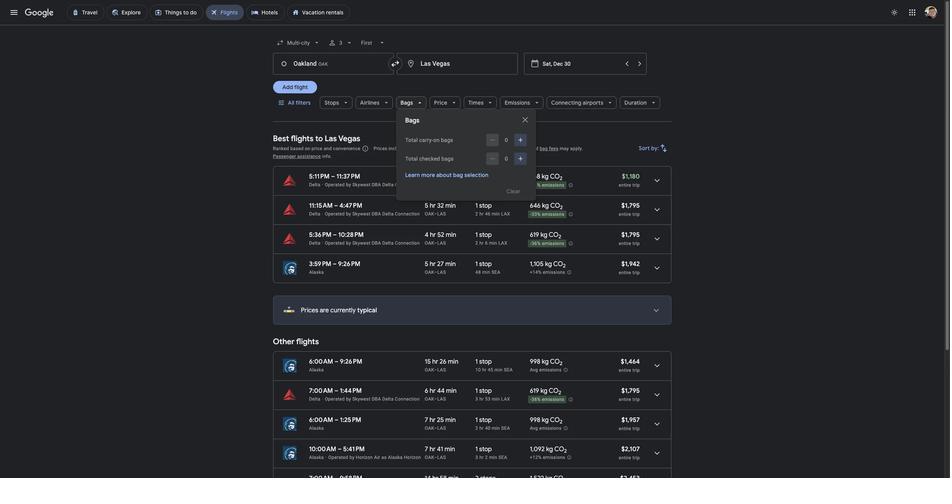 Task type: locate. For each thing, give the bounding box(es) containing it.
main content
[[273, 128, 671, 478]]

1 6:00 am from the top
[[309, 358, 333, 366]]

2 619 from the top
[[530, 387, 539, 395]]

kg inside 868 kg co 2
[[542, 173, 549, 181]]

co inside 646 kg co 2
[[550, 202, 560, 210]]

stop inside 1 stop 10 hr 45 min sea
[[479, 358, 492, 366]]

1 horizontal spatial on
[[433, 137, 440, 143]]

4 operated by skywest dba delta connection from the top
[[325, 396, 420, 402]]

$1,795 entire trip for $1,464
[[619, 387, 640, 402]]

1 horizontal spatial and
[[530, 146, 538, 151]]

co
[[550, 173, 560, 181], [550, 202, 560, 210], [549, 231, 559, 239], [553, 260, 563, 268], [550, 358, 560, 366], [549, 387, 559, 395], [550, 416, 560, 424], [554, 445, 564, 453]]

1 vertical spatial 6:00 am
[[309, 416, 333, 424]]

on inside 'main content'
[[305, 146, 310, 151]]

avg for 15 hr 26 min
[[530, 367, 538, 373]]

2 total from the top
[[405, 156, 418, 162]]

0 vertical spatial 998
[[530, 358, 540, 366]]

$1,795 down the $1,180 entire trip
[[621, 202, 640, 210]]

las
[[437, 211, 446, 217], [437, 240, 446, 246], [437, 270, 446, 275], [437, 367, 446, 373], [437, 396, 446, 402], [437, 426, 446, 431], [437, 455, 446, 460]]

 image for 11:15 am
[[322, 211, 323, 217]]

1 stop flight. element for 4 hr 52 min
[[475, 231, 492, 240]]

1 0 from the top
[[505, 137, 508, 143]]

4 stop from the top
[[479, 260, 492, 268]]

las down the 52
[[437, 240, 446, 246]]

connection for 10:28 pm
[[395, 240, 420, 246]]

0 vertical spatial prices
[[374, 146, 387, 151]]

trip down $2,107
[[632, 455, 640, 461]]

1 for 1 stop 10 hr 45 min sea
[[475, 358, 478, 366]]

fees right +
[[442, 146, 451, 151]]

hr up 2 stops flight. element
[[479, 455, 484, 460]]

1 stop from the top
[[479, 173, 492, 181]]

optional
[[492, 146, 510, 151]]

passenger
[[273, 154, 296, 159]]

stop for 1 stop 2 hr 46 min lax
[[479, 202, 492, 210]]

1 for 1 stop 2 hr 40 min sea
[[475, 416, 478, 424]]

2 vertical spatial $1,795
[[621, 387, 640, 395]]

entire inside $1,957 entire trip
[[619, 426, 631, 431]]

 image down 5:11 pm text field at the left top of the page
[[322, 182, 323, 188]]

1 619 from the top
[[530, 231, 539, 239]]

hr left 53
[[479, 396, 484, 402]]

2 dba from the top
[[372, 211, 381, 217]]

1 stop flight. element for 5 hr 27 min
[[475, 260, 492, 269]]

co for 5 hr 27 min
[[553, 260, 563, 268]]

–
[[331, 173, 335, 181], [334, 202, 338, 210], [434, 211, 437, 217], [333, 231, 337, 239], [434, 240, 437, 246], [333, 260, 337, 268], [434, 270, 437, 275], [335, 358, 338, 366], [434, 367, 437, 373], [334, 387, 338, 395], [434, 396, 437, 402], [335, 416, 338, 424], [434, 426, 437, 431], [338, 445, 342, 453], [434, 455, 437, 460]]

$1,180
[[622, 173, 640, 181]]

– down 27
[[434, 270, 437, 275]]

3 connection from the top
[[395, 240, 420, 246]]

1 vertical spatial $1,795 entire trip
[[619, 231, 640, 246]]

0 horizontal spatial and
[[324, 146, 332, 151]]

5 entire from the top
[[619, 368, 631, 373]]

2 1 stop flight. element from the top
[[475, 202, 492, 211]]

bags
[[401, 99, 413, 106], [405, 117, 419, 124]]

1 horizontal spatial prices
[[374, 146, 387, 151]]

main menu image
[[9, 8, 19, 17]]

2 departure time: 7:00 am. text field from the top
[[309, 475, 333, 478]]

hr left 46
[[479, 211, 484, 217]]

3 1795 us dollars text field from the top
[[621, 387, 640, 395]]

oak down total duration 5 hr 27 min. "element"
[[425, 270, 434, 275]]

None text field
[[273, 53, 394, 75], [397, 53, 518, 75], [273, 53, 394, 75], [397, 53, 518, 75]]

2 entire from the top
[[619, 212, 631, 217]]

9:26 pm inside 3:59 pm – 9:26 pm alaska
[[338, 260, 360, 268]]

0 vertical spatial departure time: 6:00 am. text field
[[309, 358, 333, 366]]

departure time: 6:00 am. text field for 9:26 pm
[[309, 358, 333, 366]]

0 vertical spatial lax
[[501, 211, 510, 217]]

layover (1 of 1) is a 2 hr 40 min layover at seattle-tacoma international airport in seattle. element
[[475, 425, 526, 431]]

sea inside 1 stop 10 hr 45 min sea
[[504, 367, 513, 373]]

by:
[[651, 145, 659, 152]]

stop inside 1 stop 3 hr 53 min lax
[[479, 387, 492, 395]]

by down the 5:41 pm text field
[[349, 455, 354, 460]]

oak for 4 hr 52 min
[[425, 240, 434, 246]]

5 hr 32 min oak – las
[[425, 202, 456, 217]]

0 vertical spatial $1,795
[[621, 202, 640, 210]]

1 vertical spatial bags
[[441, 156, 454, 162]]

to
[[315, 134, 323, 144]]

53
[[485, 396, 491, 402]]

0 vertical spatial 5
[[425, 202, 428, 210]]

Departure time: 10:00 AM. text field
[[309, 445, 336, 453]]

flight details. leaves oakland international airport at 10:00 am on saturday, december 30 and arrives at harry reid international airport at 5:41 pm on saturday, december 30. image
[[648, 444, 666, 463]]

stop down passengers.
[[479, 173, 492, 181]]

co inside the 1,092 kg co 2
[[554, 445, 564, 453]]

1795 us dollars text field down the $1,464 entire trip
[[621, 387, 640, 395]]

3 trip from the top
[[632, 241, 640, 246]]

0 vertical spatial  image
[[322, 240, 323, 246]]

0 vertical spatial $1,795 entire trip
[[619, 202, 640, 217]]

1 stop flight. element up 53
[[475, 387, 492, 396]]

1 stop 3 hr 2 min sea
[[475, 445, 507, 460]]

skywest down 10:28 pm
[[352, 240, 370, 246]]

6:00 am inside the 6:00 am – 1:25 pm alaska
[[309, 416, 333, 424]]

1 vertical spatial 1795 us dollars text field
[[621, 231, 640, 239]]

2 36% from the top
[[532, 397, 541, 402]]

2 619 kg co 2 from the top
[[530, 387, 561, 396]]

40
[[485, 426, 491, 431]]

0 for total checked bags
[[505, 156, 508, 162]]

9:26 pm right departure time: 3:59 pm. text field
[[338, 260, 360, 268]]

loading results progress bar
[[0, 25, 944, 26]]

layover (1 of 1) is a 10 hr 45 min layover at seattle-tacoma international airport in seattle. element
[[475, 367, 526, 373]]

kg for 7 hr 25 min
[[542, 416, 549, 424]]

25
[[437, 416, 444, 424]]

1 stop flight. element for 7 hr 25 min
[[475, 416, 492, 425]]

3 las from the top
[[437, 270, 446, 275]]

0 vertical spatial 0
[[505, 137, 508, 143]]

bags
[[441, 137, 453, 143], [441, 156, 454, 162]]

8 1 stop flight. element from the top
[[475, 445, 492, 454]]

skywest down 1:44 pm
[[352, 396, 370, 402]]

oak
[[425, 211, 434, 217], [425, 240, 434, 246], [425, 270, 434, 275], [425, 367, 434, 373], [425, 396, 434, 402], [425, 426, 434, 431], [425, 455, 434, 460]]

2 operated by skywest dba delta connection from the top
[[325, 211, 420, 217]]

kg for 5 hr 32 min
[[542, 202, 549, 210]]

1 vertical spatial 36%
[[532, 397, 541, 402]]

1 oak from the top
[[425, 211, 434, 217]]

connection down learn
[[395, 182, 420, 188]]

2 7 from the top
[[425, 445, 428, 453]]

dba for 11:15 am – 4:47 pm
[[372, 211, 381, 217]]

entire up the $1,957
[[619, 397, 631, 402]]

airlines
[[360, 99, 380, 106]]

stop inside the 1 stop 2 hr 40 min sea
[[479, 416, 492, 424]]

6 for 6 hr 26 min
[[425, 173, 428, 181]]

lax inside 1 stop 2 hr 6 min lax
[[498, 240, 507, 246]]

2107 US dollars text field
[[621, 445, 640, 453]]

sea inside the 1 stop 2 hr 40 min sea
[[501, 426, 510, 431]]

skywest down 4:47 pm
[[352, 211, 370, 217]]

7 stop from the top
[[479, 416, 492, 424]]

1 skywest from the top
[[352, 182, 370, 188]]

0 vertical spatial 6
[[425, 173, 428, 181]]

7 oak from the top
[[425, 455, 434, 460]]

 image
[[322, 182, 323, 188], [322, 211, 323, 217]]

leaves oakland international airport at 7:00 am on saturday, december 30 and arrives at harry reid international airport at 9:58 pm on saturday, december 30. element
[[309, 475, 362, 478]]

1 1 stop flight. element from the top
[[475, 173, 492, 182]]

trip for 5 hr 27 min
[[632, 270, 640, 275]]

min inside 1 stop 2 hr 46 min lax
[[492, 211, 500, 217]]

oak for 15 hr 26 min
[[425, 367, 434, 373]]

3 1 stop flight. element from the top
[[475, 231, 492, 240]]

avg emissions
[[530, 367, 562, 373], [530, 426, 562, 431]]

- right layover (1 of 1) is a 3 hr 53 min layover at los angeles international airport in los angeles. element
[[530, 397, 532, 402]]

1  image from the top
[[322, 240, 323, 246]]

0 vertical spatial 26
[[437, 173, 444, 181]]

None field
[[273, 36, 324, 50], [358, 36, 389, 50], [273, 36, 324, 50], [358, 36, 389, 50]]

1 vertical spatial 26
[[440, 358, 446, 366]]

Departure time: 5:36 PM. text field
[[309, 231, 331, 239]]

1 and from the left
[[324, 146, 332, 151]]

7
[[425, 416, 428, 424], [425, 445, 428, 453]]

avg up 1,092
[[530, 426, 538, 431]]

7 las from the top
[[437, 455, 446, 460]]

las inside 5 hr 32 min oak – las
[[437, 211, 446, 217]]

3 oak from the top
[[425, 270, 434, 275]]

998 for 15 hr 26 min
[[530, 358, 540, 366]]

las down 44
[[437, 396, 446, 402]]

kg inside the 1,105 kg co 2
[[545, 260, 552, 268]]

trip down the '$1,942'
[[632, 270, 640, 275]]

total duration 15 hr 26 min. element
[[425, 358, 475, 367]]

leaves oakland international airport at 7:00 am on saturday, december 30 and arrives at harry reid international airport at 1:44 pm on saturday, december 30. element
[[309, 387, 362, 395]]

1 stop flight. element for 6 hr 44 min
[[475, 387, 492, 396]]

Departure time: 11:15 AM. text field
[[309, 202, 333, 210]]

2 inside 1 stop 3 hr 2 min sea
[[485, 455, 488, 460]]

entire
[[619, 182, 631, 188], [619, 212, 631, 217], [619, 241, 631, 246], [619, 270, 631, 275], [619, 368, 631, 373], [619, 397, 631, 402], [619, 426, 631, 431], [619, 455, 631, 461]]

learn more about ranking image
[[362, 145, 369, 152]]

Arrival time: 4:47 PM. text field
[[339, 202, 362, 210]]

2 stops flight. element
[[475, 475, 496, 478]]

Arrival time: 9:58 PM. text field
[[340, 475, 362, 478]]

5 oak from the top
[[425, 396, 434, 402]]

1 vertical spatial 0
[[505, 156, 508, 162]]

stop
[[479, 173, 492, 181], [479, 202, 492, 210], [479, 231, 492, 239], [479, 260, 492, 268], [479, 358, 492, 366], [479, 387, 492, 395], [479, 416, 492, 424], [479, 445, 492, 453]]

price
[[312, 146, 322, 151]]

oak for 5 hr 32 min
[[425, 211, 434, 217]]

required
[[406, 146, 424, 151]]

1 $1,795 from the top
[[621, 202, 640, 210]]

0 vertical spatial  image
[[322, 182, 323, 188]]

1 5 from the top
[[425, 202, 428, 210]]

1464 US dollars text field
[[621, 358, 640, 366]]

operated down leaves oakland international airport at 10:00 am on saturday, december 30 and arrives at harry reid international airport at 5:41 pm on saturday, december 30. element
[[328, 455, 348, 460]]

0 vertical spatial -36% emissions
[[530, 241, 564, 246]]

min inside 1 stop 48 min sea
[[482, 270, 490, 275]]

oak inside 6 hr 44 min oak – las
[[425, 396, 434, 402]]

1 horizontal spatial fees
[[549, 146, 558, 151]]

oak inside 5 hr 27 min oak – las
[[425, 270, 434, 275]]

horizon
[[356, 455, 373, 460], [404, 455, 421, 460]]

8 stop from the top
[[479, 445, 492, 453]]

leaves oakland international airport at 6:00 am on saturday, december 30 and arrives at harry reid international airport at 1:25 pm on saturday, december 30. element
[[309, 416, 361, 424]]

5 trip from the top
[[632, 368, 640, 373]]

5 las from the top
[[437, 396, 446, 402]]

2 1795 us dollars text field from the top
[[621, 231, 640, 239]]

trip inside the $1,464 entire trip
[[632, 368, 640, 373]]

entire down $2,107
[[619, 455, 631, 461]]

convenience
[[333, 146, 360, 151]]

0 horizontal spatial prices
[[301, 307, 318, 314]]

1 stop flight. element down passengers.
[[475, 173, 492, 182]]

hr left 44
[[430, 387, 436, 395]]

dba for 7:00 am – 1:44 pm
[[372, 396, 381, 402]]

dba for 5:11 pm – 11:37 pm
[[372, 182, 381, 188]]

min inside 15 hr 26 min oak – las
[[448, 358, 458, 366]]

3 inside 1 stop 3 hr 2 min sea
[[475, 455, 478, 460]]

1 36% from the top
[[532, 241, 541, 246]]

price button
[[429, 93, 461, 112]]

1 vertical spatial 998
[[530, 416, 540, 424]]

– left 1:25 pm
[[335, 416, 338, 424]]

2 vertical spatial 6
[[425, 387, 428, 395]]

4 entire from the top
[[619, 270, 631, 275]]

None search field
[[273, 33, 671, 201]]

36% up 1,105
[[532, 241, 541, 246]]

6 left 44
[[425, 387, 428, 395]]

flight
[[294, 84, 308, 91]]

5 for 5 hr 27 min
[[425, 260, 428, 268]]

entire inside the $1,464 entire trip
[[619, 368, 631, 373]]

2 departure time: 6:00 am. text field from the top
[[309, 416, 333, 424]]

26 inside 15 hr 26 min oak – las
[[440, 358, 446, 366]]

flights right other
[[296, 337, 319, 347]]

1 vertical spatial 9:26 pm
[[340, 358, 362, 366]]

6 right learn
[[425, 173, 428, 181]]

1 998 kg co 2 from the top
[[530, 358, 563, 367]]

– down total duration 4 hr 52 min. element
[[434, 240, 437, 246]]

6:00 am – 9:26 pm alaska
[[309, 358, 362, 373]]

alaska inside 3:59 pm – 9:26 pm alaska
[[309, 270, 324, 275]]

leaves oakland international airport at 10:00 am on saturday, december 30 and arrives at harry reid international airport at 5:41 pm on saturday, december 30. element
[[309, 445, 365, 453]]

1 vertical spatial avg emissions
[[530, 426, 562, 431]]

entire left flight details. leaves oakland international airport at 11:15 am on saturday, december 30 and arrives at harry reid international airport at 4:47 pm on saturday, december 30. icon
[[619, 212, 631, 217]]

2 trip from the top
[[632, 212, 640, 217]]

trip down 1957 us dollars text field
[[632, 426, 640, 431]]

layover (1 of 1) is a 2 hr 6 min layover at los angeles international airport in los angeles. element
[[475, 240, 526, 246]]

oak down total duration 6 hr 44 min. element
[[425, 396, 434, 402]]

1 horizontal spatial bag
[[540, 146, 548, 151]]

1795 US dollars text field
[[621, 202, 640, 210], [621, 231, 640, 239], [621, 387, 640, 395]]

6:00 am up 7:00 am
[[309, 358, 333, 366]]

0 vertical spatial total
[[405, 137, 418, 143]]

1 trip from the top
[[632, 182, 640, 188]]

alaska for 5 hr 27 min
[[309, 270, 324, 275]]

total down required
[[405, 156, 418, 162]]

on inside search field
[[433, 137, 440, 143]]

0 vertical spatial 1795 us dollars text field
[[621, 202, 640, 210]]

Arrival time: 9:26 PM. text field
[[338, 260, 360, 268]]

1 vertical spatial 7
[[425, 445, 428, 453]]

learn more about bag selection
[[405, 172, 488, 179]]

currently
[[330, 307, 356, 314]]

operated by skywest dba delta connection for 1:44 pm
[[325, 396, 420, 402]]

1 vertical spatial departure time: 6:00 am. text field
[[309, 416, 333, 424]]

Departure text field
[[543, 53, 620, 74]]

0 vertical spatial 7
[[425, 416, 428, 424]]

hr left 27
[[430, 260, 436, 268]]

entire up 1942 us dollars "text box"
[[619, 241, 631, 246]]

8 trip from the top
[[632, 455, 640, 461]]

3 dba from the top
[[372, 240, 381, 246]]

0 horizontal spatial on
[[305, 146, 310, 151]]

1 vertical spatial -36% emissions
[[530, 397, 564, 402]]

trip inside $2,107 entire trip
[[632, 455, 640, 461]]

las inside the 4 hr 52 min oak – las
[[437, 240, 446, 246]]

1 vertical spatial  image
[[322, 211, 323, 217]]

and inside prices include required taxes + fees for 3 passengers. optional charges and bag fees may apply. passenger assistance
[[530, 146, 538, 151]]

– down 41
[[434, 455, 437, 460]]

departure time: 7:00 am. text field for leaves oakland international airport at 7:00 am on saturday, december 30 and arrives at harry reid international airport at 9:58 pm on saturday, december 30. element
[[309, 475, 333, 478]]

1 stop flight. element for 7 hr 41 min
[[475, 445, 492, 454]]

2 inside 646 kg co 2
[[560, 204, 563, 211]]

las for 26
[[437, 367, 446, 373]]

alaska inside the 6:00 am – 1:25 pm alaska
[[309, 426, 324, 431]]

5:41 pm
[[343, 445, 365, 453]]

3 stop from the top
[[479, 231, 492, 239]]

oak down the 15
[[425, 367, 434, 373]]

lax inside 1 stop 3 hr 53 min lax
[[501, 396, 510, 402]]

0 vertical spatial 36%
[[532, 241, 541, 246]]

44
[[437, 387, 445, 395]]

1 $1,795 entire trip from the top
[[619, 202, 640, 217]]

3 $1,795 from the top
[[621, 387, 640, 395]]

sea
[[492, 270, 500, 275], [504, 367, 513, 373], [501, 426, 510, 431], [498, 455, 507, 460]]

skywest for 10:28 pm
[[352, 240, 370, 246]]

1 horizontal spatial horizon
[[404, 455, 421, 460]]

619 for 6 hr 44 min
[[530, 387, 539, 395]]

trip left flight details. leaves oakland international airport at 5:36 pm on saturday, december 30 and arrives at harry reid international airport at 10:28 pm on saturday, december 30. "image"
[[632, 241, 640, 246]]

1 vertical spatial 998 kg co 2
[[530, 416, 563, 425]]

2 connection from the top
[[395, 211, 420, 217]]

0 vertical spatial flights
[[291, 134, 314, 144]]

7 entire from the top
[[619, 426, 631, 431]]

typical
[[357, 307, 377, 314]]

sea inside 1 stop 3 hr 2 min sea
[[498, 455, 507, 460]]

flight details. leaves oakland international airport at 3:59 pm on saturday, december 30 and arrives at harry reid international airport at 9:26 pm on saturday, december 30. image
[[648, 259, 666, 277]]

0 vertical spatial 998 kg co 2
[[530, 358, 563, 367]]

trip for 7 hr 41 min
[[632, 455, 640, 461]]

lax right 53
[[501, 396, 510, 402]]

3 operated by skywest dba delta connection from the top
[[325, 240, 420, 246]]

1 vertical spatial on
[[305, 146, 310, 151]]

1 stop flight. element
[[475, 173, 492, 182], [475, 202, 492, 211], [475, 231, 492, 240], [475, 260, 492, 269], [475, 358, 492, 367], [475, 387, 492, 396], [475, 416, 492, 425], [475, 445, 492, 454]]

- down 646
[[530, 212, 532, 217]]

1 stop flight. element up 46
[[475, 202, 492, 211]]

operated for 11:15 am
[[325, 211, 345, 217]]

layover (1 of 1) is a 3 hr 2 min layover at seattle-tacoma international airport in seattle. element
[[475, 454, 526, 461]]

connection left 6 hr 44 min oak – las
[[395, 396, 420, 402]]

 image
[[322, 240, 323, 246], [322, 396, 323, 402]]

1 stop 2 hr 46 min lax
[[475, 202, 510, 217]]

2 skywest from the top
[[352, 211, 370, 217]]

other
[[273, 337, 295, 347]]

lax for 4 hr 52 min
[[498, 240, 507, 246]]

stop up 45
[[479, 358, 492, 366]]

stop up layover (1 of 1) is a 2 hr 6 min layover at los angeles international airport in los angeles. element
[[479, 231, 492, 239]]

998 kg co 2 for $1,464
[[530, 358, 563, 367]]

998 kg co 2
[[530, 358, 563, 367], [530, 416, 563, 425]]

add flight button
[[273, 81, 317, 93]]

hr left 41
[[430, 445, 436, 453]]

stop for 1 stop
[[479, 173, 492, 181]]

flight details. leaves oakland international airport at 6:00 am on saturday, december 30 and arrives at harry reid international airport at 9:26 pm on saturday, december 30. image
[[648, 356, 666, 375]]

stop for 1 stop 10 hr 45 min sea
[[479, 358, 492, 366]]

Arrival time: 1:25 PM. text field
[[340, 416, 361, 424]]

Departure time: 6:00 AM. text field
[[309, 358, 333, 366], [309, 416, 333, 424]]

hr inside 7 hr 25 min oak – las
[[430, 416, 436, 424]]

prices inside prices include required taxes + fees for 3 passengers. optional charges and bag fees may apply. passenger assistance
[[374, 146, 387, 151]]

3 $1,795 entire trip from the top
[[619, 387, 640, 402]]

operated by skywest dba delta connection for 4:47 pm
[[325, 211, 420, 217]]

departure time: 7:00 am. text field containing 7:00 am
[[309, 387, 333, 395]]

1 vertical spatial avg
[[530, 426, 538, 431]]

trip down $1,180
[[632, 182, 640, 188]]

skywest for 11:37 pm
[[352, 182, 370, 188]]

3:59 pm
[[309, 260, 331, 268]]

– inside 15 hr 26 min oak – las
[[434, 367, 437, 373]]

0 vertical spatial 6:00 am
[[309, 358, 333, 366]]

0 vertical spatial bag
[[540, 146, 548, 151]]

1 - from the top
[[530, 183, 532, 188]]

connecting airports
[[551, 99, 603, 106]]

– inside 6 hr 44 min oak – las
[[434, 396, 437, 402]]

las down 32
[[437, 211, 446, 217]]

0 up the optional
[[505, 137, 508, 143]]

bag fees button
[[540, 146, 558, 151]]

co inside the 1,105 kg co 2
[[553, 260, 563, 268]]

2 avg emissions from the top
[[530, 426, 562, 431]]

add flight
[[282, 84, 308, 91]]

layover (1 of 1) is a 48 min layover at seattle-tacoma international airport in seattle. element
[[475, 269, 526, 275]]

1 inside 1 stop 3 hr 53 min lax
[[475, 387, 478, 395]]

oak for 6 hr 44 min
[[425, 396, 434, 402]]

1 up '10'
[[475, 358, 478, 366]]

- down 868
[[530, 183, 532, 188]]

$1,795 entire trip up 1942 us dollars "text box"
[[619, 231, 640, 246]]

9:26 pm inside 6:00 am – 9:26 pm alaska
[[340, 358, 362, 366]]

1,105
[[530, 260, 544, 268]]

1  image from the top
[[322, 182, 323, 188]]

connection left 5 hr 32 min oak – las
[[395, 211, 420, 217]]

5 inside 5 hr 27 min oak – las
[[425, 260, 428, 268]]

6 1 stop flight. element from the top
[[475, 387, 492, 396]]

$1,464 entire trip
[[619, 358, 640, 373]]

hr inside 1 stop 10 hr 45 min sea
[[482, 367, 487, 373]]

2 and from the left
[[530, 146, 538, 151]]

entire for 7 hr 25 min
[[619, 426, 631, 431]]

6 las from the top
[[437, 426, 446, 431]]

1 vertical spatial departure time: 7:00 am. text field
[[309, 475, 333, 478]]

lax for 5 hr 32 min
[[501, 211, 510, 217]]

– down 44
[[434, 396, 437, 402]]

duration
[[624, 99, 647, 106]]

oak inside 15 hr 26 min oak – las
[[425, 367, 434, 373]]

1 inside 1 stop 48 min sea
[[475, 260, 478, 268]]

4 las from the top
[[437, 367, 446, 373]]

entire for 5 hr 27 min
[[619, 270, 631, 275]]

by down 1:44 pm
[[346, 396, 351, 402]]

6 oak from the top
[[425, 426, 434, 431]]

oak down 4
[[425, 240, 434, 246]]

skywest
[[352, 182, 370, 188], [352, 211, 370, 217], [352, 240, 370, 246], [352, 396, 370, 402]]

7 inside 7 hr 41 min oak – las
[[425, 445, 428, 453]]

1 inside 1 stop 2 hr 46 min lax
[[475, 202, 478, 210]]

1 vertical spatial 5
[[425, 260, 428, 268]]

entire down the '$1,942'
[[619, 270, 631, 275]]

– right departure time: 5:36 pm. text field
[[333, 231, 337, 239]]

entire inside the $1,180 entire trip
[[619, 182, 631, 188]]

operated by skywest dba delta connection
[[325, 182, 420, 188], [325, 211, 420, 217], [325, 240, 420, 246], [325, 396, 420, 402]]

stop for 1 stop 3 hr 2 min sea
[[479, 445, 492, 453]]

1 departure time: 7:00 am. text field from the top
[[309, 387, 333, 395]]

lax inside 1 stop 2 hr 46 min lax
[[501, 211, 510, 217]]

avg right layover (1 of 1) is a 10 hr 45 min layover at seattle-tacoma international airport in seattle. element
[[530, 367, 538, 373]]

1 stop flight. element down 46
[[475, 231, 492, 240]]

sea for 15 hr 26 min
[[504, 367, 513, 373]]

0 vertical spatial 619 kg co 2
[[530, 231, 561, 240]]

2 1 from the top
[[475, 202, 478, 210]]

2 inside the 1 stop 2 hr 40 min sea
[[475, 426, 478, 431]]

change appearance image
[[885, 3, 904, 22]]

$1,795 for $1,464
[[621, 387, 640, 395]]

kg
[[542, 173, 549, 181], [542, 202, 549, 210], [541, 231, 547, 239], [545, 260, 552, 268], [542, 358, 549, 366], [541, 387, 547, 395], [542, 416, 549, 424], [546, 445, 553, 453]]

bags inside popup button
[[401, 99, 413, 106]]

2 - from the top
[[530, 212, 532, 217]]

hr inside 1 stop 2 hr 46 min lax
[[479, 211, 484, 217]]

4 trip from the top
[[632, 270, 640, 275]]

1 avg from the top
[[530, 367, 538, 373]]

by down 4:47 pm
[[346, 211, 351, 217]]

oak inside 7 hr 25 min oak – las
[[425, 426, 434, 431]]

5:11 pm
[[309, 173, 330, 181]]

2 inside 1 stop 2 hr 6 min lax
[[475, 240, 478, 246]]

27
[[437, 260, 444, 268]]

and right charges
[[530, 146, 538, 151]]

leaves oakland international airport at 6:00 am on saturday, december 30 and arrives at harry reid international airport at 9:26 pm on saturday, december 30. element
[[309, 358, 362, 366]]

-36% emissions for 6 hr 44 min
[[530, 397, 564, 402]]

total for total carry-on bags
[[405, 137, 418, 143]]

7 trip from the top
[[632, 426, 640, 431]]

kg inside 646 kg co 2
[[542, 202, 549, 210]]

dba for 5:36 pm – 10:28 pm
[[372, 240, 381, 246]]

– left 5:41 pm
[[338, 445, 342, 453]]

1 -36% emissions from the top
[[530, 241, 564, 246]]

departure time: 6:00 am. text field up 7:00 am
[[309, 358, 333, 366]]

best flights to las vegas
[[273, 134, 360, 144]]

on for carry-
[[433, 137, 440, 143]]

2 stop from the top
[[479, 202, 492, 210]]

1 1 from the top
[[475, 173, 478, 181]]

2 6:00 am from the top
[[309, 416, 333, 424]]

trip inside the $1,180 entire trip
[[632, 182, 640, 188]]

6 for 6 hr 44 min oak – las
[[425, 387, 428, 395]]

– inside 5 hr 27 min oak – las
[[434, 270, 437, 275]]

oak inside the 4 hr 52 min oak – las
[[425, 240, 434, 246]]

32
[[437, 202, 444, 210]]

1 1795 us dollars text field from the top
[[621, 202, 640, 210]]

departure time: 6:00 am. text field down 7:00 am
[[309, 416, 333, 424]]

las
[[325, 134, 337, 144]]

alaska down 3:59 pm
[[309, 270, 324, 275]]

Departure time: 7:00 AM. text field
[[309, 387, 333, 395], [309, 475, 333, 478]]

flight details. leaves oakland international airport at 7:00 am on saturday, december 30 and arrives at harry reid international airport at 1:44 pm on saturday, december 30. image
[[648, 386, 666, 404]]

2 0 from the top
[[505, 156, 508, 162]]

0 vertical spatial 9:26 pm
[[338, 260, 360, 268]]

646
[[530, 202, 541, 210]]

0 for total carry-on bags
[[505, 137, 508, 143]]

0 vertical spatial 619
[[530, 231, 539, 239]]

lax right 46
[[501, 211, 510, 217]]

hr inside the 1 stop 2 hr 40 min sea
[[479, 426, 484, 431]]

las inside 7 hr 41 min oak – las
[[437, 455, 446, 460]]

7 1 from the top
[[475, 416, 478, 424]]

prices right learn more about ranking icon at the left of page
[[374, 146, 387, 151]]

2 vertical spatial $1,795 entire trip
[[619, 387, 640, 402]]

las inside 7 hr 25 min oak – las
[[437, 426, 446, 431]]

0 vertical spatial avg
[[530, 367, 538, 373]]

1 operated by skywest dba delta connection from the top
[[325, 182, 420, 188]]

0 vertical spatial avg emissions
[[530, 367, 562, 373]]

operated down leaves oakland international airport at 7:00 am on saturday, december 30 and arrives at harry reid international airport at 1:44 pm on saturday, december 30. element
[[325, 396, 345, 402]]

trip for 5 hr 32 min
[[632, 212, 640, 217]]

7 left 41
[[425, 445, 428, 453]]

1795 us dollars text field left flight details. leaves oakland international airport at 5:36 pm on saturday, december 30 and arrives at harry reid international airport at 10:28 pm on saturday, december 30. "image"
[[621, 231, 640, 239]]

flight details. leaves oakland international airport at 5:11 pm on saturday, december 30 and arrives at harry reid international airport at 11:37 pm on saturday, december 30. image
[[648, 171, 666, 190]]

7 inside 7 hr 25 min oak – las
[[425, 416, 428, 424]]

1 entire from the top
[[619, 182, 631, 188]]

total for total checked bags
[[405, 156, 418, 162]]

2  image from the top
[[322, 211, 323, 217]]

1 las from the top
[[437, 211, 446, 217]]

oak for 7 hr 25 min
[[425, 426, 434, 431]]

1 vertical spatial  image
[[322, 396, 323, 402]]

total up required
[[405, 137, 418, 143]]

2 vertical spatial 1795 us dollars text field
[[621, 387, 640, 395]]

operated down leaves oakland international airport at 11:15 am on saturday, december 30 and arrives at harry reid international airport at 4:47 pm on saturday, december 30. element
[[325, 211, 345, 217]]

total duration 4 hr 52 min. element
[[425, 231, 475, 240]]

about
[[436, 172, 452, 179]]

bags down bags popup button
[[405, 117, 419, 124]]

15
[[425, 358, 431, 366]]

1 vertical spatial total
[[405, 156, 418, 162]]

Arrival time: 10:28 PM. text field
[[338, 231, 364, 239]]

filters
[[295, 99, 311, 106]]

1 vertical spatial lax
[[498, 240, 507, 246]]

min inside 1 stop 3 hr 53 min lax
[[492, 396, 500, 402]]

oak down total duration 7 hr 25 min. "element" on the bottom
[[425, 426, 434, 431]]

hr left 40 at the bottom
[[479, 426, 484, 431]]

1 for 1 stop 2 hr 46 min lax
[[475, 202, 478, 210]]

1 inside 1 stop 2 hr 6 min lax
[[475, 231, 478, 239]]

1795 us dollars text field down the $1,180 entire trip
[[621, 202, 640, 210]]

2 998 kg co 2 from the top
[[530, 416, 563, 425]]

0 vertical spatial bags
[[401, 99, 413, 106]]

oak inside 5 hr 32 min oak – las
[[425, 211, 434, 217]]

– inside the 4 hr 52 min oak – las
[[434, 240, 437, 246]]

1 down '10'
[[475, 387, 478, 395]]

min inside 5 hr 32 min oak – las
[[445, 202, 456, 210]]

2 998 from the top
[[530, 416, 540, 424]]

hr left 25
[[430, 416, 436, 424]]

1 dba from the top
[[372, 182, 381, 188]]

close dialog image
[[520, 115, 530, 124]]

0 vertical spatial on
[[433, 137, 440, 143]]

kg inside the 1,092 kg co 2
[[546, 445, 553, 453]]

entire for 4 hr 52 min
[[619, 241, 631, 246]]

5 left 32
[[425, 202, 428, 210]]

2 5 from the top
[[425, 260, 428, 268]]

operated
[[325, 182, 345, 188], [325, 211, 345, 217], [325, 240, 345, 246], [325, 396, 345, 402], [328, 455, 348, 460]]

1 vertical spatial 619 kg co 2
[[530, 387, 561, 396]]

2 -36% emissions from the top
[[530, 397, 564, 402]]

hr inside 5 hr 32 min oak – las
[[430, 202, 436, 210]]

- for 6 hr 44 min
[[530, 397, 532, 402]]

kg for 4 hr 52 min
[[541, 231, 547, 239]]

flights
[[291, 134, 314, 144], [296, 337, 319, 347]]

1 vertical spatial bag
[[453, 172, 463, 179]]

carry-
[[419, 137, 433, 143]]

1 inside 1 stop 3 hr 2 min sea
[[475, 445, 478, 453]]

connection for 1:44 pm
[[395, 396, 420, 402]]

7 for 7 hr 41 min
[[425, 445, 428, 453]]

3
[[339, 40, 342, 46], [460, 146, 463, 151], [475, 396, 478, 402], [475, 455, 478, 460]]

oak inside 7 hr 41 min oak – las
[[425, 455, 434, 460]]

0 horizontal spatial horizon
[[356, 455, 373, 460]]

1 7 from the top
[[425, 416, 428, 424]]

and down "las" at left
[[324, 146, 332, 151]]

26
[[437, 173, 444, 181], [440, 358, 446, 366]]

-36% emissions
[[530, 241, 564, 246], [530, 397, 564, 402]]

6 trip from the top
[[632, 397, 640, 402]]

3 inside 1 stop 3 hr 53 min lax
[[475, 396, 478, 402]]

4 skywest from the top
[[352, 396, 370, 402]]

6:00 am – 1:25 pm alaska
[[309, 416, 361, 431]]

7:00 am
[[309, 387, 333, 395]]

1180 US dollars text field
[[622, 173, 640, 181]]

3 entire from the top
[[619, 241, 631, 246]]

4 oak from the top
[[425, 367, 434, 373]]

6:00 am inside 6:00 am – 9:26 pm alaska
[[309, 358, 333, 366]]

1 vertical spatial 6
[[485, 240, 488, 246]]

- for 4 hr 52 min
[[530, 241, 532, 246]]

sea right 40 at the bottom
[[501, 426, 510, 431]]

fees
[[442, 146, 451, 151], [549, 146, 558, 151]]

sea inside 1 stop 48 min sea
[[492, 270, 500, 275]]

1 stop flight. element up '10'
[[475, 358, 492, 367]]

619 kg co 2
[[530, 231, 561, 240], [530, 387, 561, 396]]

1 vertical spatial flights
[[296, 337, 319, 347]]

1 up layover (1 of 1) is a 2 hr 6 min layover at los angeles international airport in los angeles. element
[[475, 231, 478, 239]]

las inside 6 hr 44 min oak – las
[[437, 396, 446, 402]]

 image down 7:00 am
[[322, 396, 323, 402]]

stop up 40 at the bottom
[[479, 416, 492, 424]]

1 vertical spatial $1,795
[[621, 231, 640, 239]]

3 - from the top
[[530, 241, 532, 246]]

1 vertical spatial 619
[[530, 387, 539, 395]]

layover (1 of 1) is a 2 hr 46 min layover at los angeles international airport in los angeles. element
[[475, 211, 526, 217]]

flight details. leaves oakland international airport at 11:15 am on saturday, december 30 and arrives at harry reid international airport at 4:47 pm on saturday, december 30. image
[[648, 200, 666, 219]]

$1,795 down the $1,464 entire trip
[[621, 387, 640, 395]]

2  image from the top
[[322, 396, 323, 402]]

5 stop from the top
[[479, 358, 492, 366]]

sea down layover (1 of 1) is a 2 hr 40 min layover at seattle-tacoma international airport in seattle. element
[[498, 455, 507, 460]]

air
[[374, 455, 380, 460]]

– down 25
[[434, 426, 437, 431]]

1 for 1 stop 2 hr 6 min lax
[[475, 231, 478, 239]]

trip down $1,464
[[632, 368, 640, 373]]

main content containing best flights to las vegas
[[273, 128, 671, 478]]

7 1 stop flight. element from the top
[[475, 416, 492, 425]]

las inside 15 hr 26 min oak – las
[[437, 367, 446, 373]]

sea right the 48
[[492, 270, 500, 275]]

2 vertical spatial lax
[[501, 396, 510, 402]]

more details image
[[647, 301, 665, 320]]

0 horizontal spatial fees
[[442, 146, 451, 151]]

hr inside 1 stop 3 hr 2 min sea
[[479, 455, 484, 460]]

hr left 32
[[430, 202, 436, 210]]

1 vertical spatial prices
[[301, 307, 318, 314]]

0 vertical spatial departure time: 7:00 am. text field
[[309, 387, 333, 395]]

0 down the optional
[[505, 156, 508, 162]]

operated for 5:36 pm
[[325, 240, 345, 246]]

4 1 from the top
[[475, 260, 478, 268]]

avg emissions for $1,957
[[530, 426, 562, 431]]

learn more about bag selection link
[[405, 172, 488, 179]]

airports
[[583, 99, 603, 106]]

on up +
[[433, 137, 440, 143]]

11:15 am
[[309, 202, 333, 210]]

6 inside 6 hr 44 min oak – las
[[425, 387, 428, 395]]

1 total from the top
[[405, 137, 418, 143]]

41
[[437, 445, 443, 453]]



Task type: vqa. For each thing, say whether or not it's contained in the screenshot.
""
no



Task type: describe. For each thing, give the bounding box(es) containing it.
868 kg co 2
[[530, 173, 563, 182]]

include
[[389, 146, 404, 151]]

stop for 1 stop 2 hr 6 min lax
[[479, 231, 492, 239]]

passenger assistance button
[[273, 154, 321, 159]]

passengers.
[[464, 146, 491, 151]]

26 for 6
[[437, 173, 444, 181]]

1,092 kg co 2
[[530, 445, 567, 454]]

bag inside prices include required taxes + fees for 3 passengers. optional charges and bag fees may apply. passenger assistance
[[540, 146, 548, 151]]

1 stop 10 hr 45 min sea
[[475, 358, 513, 373]]

2 $1,795 entire trip from the top
[[619, 231, 640, 246]]

1:25 pm
[[340, 416, 361, 424]]

co for 15 hr 26 min
[[550, 358, 560, 366]]

1 for 1 stop
[[475, 173, 478, 181]]

10:28 pm
[[338, 231, 364, 239]]

1 stop 2 hr 40 min sea
[[475, 416, 510, 431]]

all
[[288, 99, 294, 106]]

6 hr 44 min oak – las
[[425, 387, 457, 402]]

departure time: 7:00 am. text field for leaves oakland international airport at 7:00 am on saturday, december 30 and arrives at harry reid international airport at 1:44 pm on saturday, december 30. element
[[309, 387, 333, 395]]

emissions
[[505, 99, 530, 106]]

emissions button
[[500, 93, 543, 112]]

998 for 7 hr 25 min
[[530, 416, 540, 424]]

Arrival time: 5:41 PM. text field
[[343, 445, 365, 453]]

1 stop
[[475, 173, 492, 181]]

6 hr 26 min
[[425, 173, 456, 181]]

6:00 am for 9:26 pm
[[309, 358, 333, 366]]

operated for 7:00 am
[[325, 396, 345, 402]]

checked
[[419, 156, 440, 162]]

sea for 7 hr 41 min
[[498, 455, 507, 460]]

4 hr 52 min oak – las
[[425, 231, 456, 246]]

assistance
[[297, 154, 321, 159]]

operated by skywest dba delta connection for 11:37 pm
[[325, 182, 420, 188]]

1 for 1 stop 48 min sea
[[475, 260, 478, 268]]

7 hr 41 min oak – las
[[425, 445, 455, 460]]

stops button
[[320, 93, 352, 112]]

total duration 7 hr 41 min. element
[[425, 445, 475, 454]]

5:11 pm – 11:37 pm
[[309, 173, 360, 181]]

5:36 pm
[[309, 231, 331, 239]]

$1,795 entire trip for $1,180
[[619, 202, 640, 217]]

5:36 pm – 10:28 pm
[[309, 231, 364, 239]]

26 for 15
[[440, 358, 446, 366]]

airlines button
[[355, 93, 393, 112]]

entire for 15 hr 26 min
[[619, 368, 631, 373]]

total duration 7 hr 25 min. element
[[425, 416, 475, 425]]

1 stop flight. element for 15 hr 26 min
[[475, 358, 492, 367]]

are
[[320, 307, 329, 314]]

-36% emissions for 4 hr 52 min
[[530, 241, 564, 246]]

- for 5 hr 32 min
[[530, 212, 532, 217]]

5 for 5 hr 32 min
[[425, 202, 428, 210]]

entire for 6 hr 44 min
[[619, 397, 631, 402]]

trip for 6 hr 44 min
[[632, 397, 640, 402]]

alaska right as
[[388, 455, 403, 460]]

times
[[468, 99, 484, 106]]

departure time: 6:00 am. text field for 1:25 pm
[[309, 416, 333, 424]]

1795 us dollars text field for $1,180
[[621, 202, 640, 210]]

1795 us dollars text field for $1,464
[[621, 387, 640, 395]]

selection
[[464, 172, 488, 179]]

flight details. leaves oakland international airport at 6:00 am on saturday, december 30 and arrives at harry reid international airport at 1:25 pm on saturday, december 30. image
[[648, 415, 666, 433]]

– left 4:47 pm
[[334, 202, 338, 210]]

 image for 5:36 pm
[[322, 240, 323, 246]]

leaves oakland international airport at 11:15 am on saturday, december 30 and arrives at harry reid international airport at 4:47 pm on saturday, december 30. element
[[309, 202, 362, 210]]

based
[[290, 146, 304, 151]]

swap origin and destination. image
[[391, 59, 400, 68]]

1 fees from the left
[[442, 146, 451, 151]]

kg for 7 hr 41 min
[[546, 445, 553, 453]]

4:47 pm
[[339, 202, 362, 210]]

min inside 1 stop 2 hr 6 min lax
[[489, 240, 497, 246]]

– inside 3:59 pm – 9:26 pm alaska
[[333, 260, 337, 268]]

sort by:
[[639, 145, 659, 152]]

5 hr 27 min oak – las
[[425, 260, 456, 275]]

flights for best
[[291, 134, 314, 144]]

Departure time: 5:11 PM. text field
[[309, 173, 330, 181]]

hr left about on the top left of the page
[[430, 173, 436, 181]]

prices for are
[[301, 307, 318, 314]]

prices for include
[[374, 146, 387, 151]]

operated by skywest dba delta connection for 10:28 pm
[[325, 240, 420, 246]]

33%
[[532, 212, 541, 217]]

hr inside the 4 hr 52 min oak – las
[[430, 231, 436, 239]]

619 kg co 2 for 6 hr 44 min
[[530, 387, 561, 396]]

avg emissions for $1,464
[[530, 367, 562, 373]]

connection for 11:37 pm
[[395, 182, 420, 188]]

hr inside 1 stop 3 hr 53 min lax
[[479, 396, 484, 402]]

min inside the 1 stop 2 hr 40 min sea
[[492, 426, 500, 431]]

Arrival time: 11:37 PM. text field
[[336, 173, 360, 181]]

las for 32
[[437, 211, 446, 217]]

 image for 7:00 am
[[322, 396, 323, 402]]

1 horizon from the left
[[356, 455, 373, 460]]

– inside 7 hr 41 min oak – las
[[434, 455, 437, 460]]

min inside 7 hr 25 min oak – las
[[445, 416, 456, 424]]

by for 11:37 pm
[[346, 182, 351, 188]]

1 for 1 stop 3 hr 53 min lax
[[475, 387, 478, 395]]

48
[[475, 270, 481, 275]]

connecting
[[551, 99, 581, 106]]

– inside 6:00 am – 9:26 pm alaska
[[335, 358, 338, 366]]

$1,180 entire trip
[[619, 173, 640, 188]]

total duration 6 hr 44 min. element
[[425, 387, 475, 396]]

connection for 4:47 pm
[[395, 211, 420, 217]]

10:00 am
[[309, 445, 336, 453]]

avg for 7 hr 25 min
[[530, 426, 538, 431]]

$2,107
[[621, 445, 640, 453]]

stop for 1 stop 48 min sea
[[479, 260, 492, 268]]

kg for 6 hr 44 min
[[541, 387, 547, 395]]

2 horizon from the left
[[404, 455, 421, 460]]

$1,795 for $1,180
[[621, 202, 640, 210]]

prices include required taxes + fees for 3 passengers. optional charges and bag fees may apply. passenger assistance
[[273, 146, 583, 159]]

9:26 pm for 6:00 am
[[340, 358, 362, 366]]

las for 27
[[437, 270, 446, 275]]

0 horizontal spatial bag
[[453, 172, 463, 179]]

alaska down 10:00 am
[[309, 455, 324, 460]]

all filters
[[288, 99, 311, 106]]

2 inside the 1,092 kg co 2
[[564, 448, 567, 454]]

kg for 5 hr 27 min
[[545, 260, 552, 268]]

1 stop 3 hr 53 min lax
[[475, 387, 510, 402]]

times button
[[464, 93, 497, 112]]

bags button
[[396, 93, 426, 112]]

min inside 1 stop 3 hr 2 min sea
[[489, 455, 497, 460]]

-11% emissions
[[530, 183, 564, 188]]

11%
[[532, 183, 541, 188]]

skywest for 4:47 pm
[[352, 211, 370, 217]]

leaves oakland international airport at 5:36 pm on saturday, december 30 and arrives at harry reid international airport at 10:28 pm on saturday, december 30. element
[[309, 231, 364, 239]]

alaska for 7 hr 25 min
[[309, 426, 324, 431]]

las for 25
[[437, 426, 446, 431]]

hr inside 7 hr 41 min oak – las
[[430, 445, 436, 453]]

6 inside 1 stop 2 hr 6 min lax
[[485, 240, 488, 246]]

+12%
[[530, 455, 542, 460]]

other flights
[[273, 337, 319, 347]]

52
[[437, 231, 444, 239]]

3 button
[[325, 33, 356, 52]]

min inside 1 stop 10 hr 45 min sea
[[495, 367, 503, 373]]

flight details. leaves oakland international airport at 5:36 pm on saturday, december 30 and arrives at harry reid international airport at 10:28 pm on saturday, december 30. image
[[648, 230, 666, 248]]

hr inside 1 stop 2 hr 6 min lax
[[479, 240, 484, 246]]

2 inside 1 stop 2 hr 46 min lax
[[475, 211, 478, 217]]

2 inside 868 kg co 2
[[560, 175, 563, 182]]

2 fees from the left
[[549, 146, 558, 151]]

for
[[453, 146, 459, 151]]

Arrival time: 9:26 PM. text field
[[340, 358, 362, 366]]

total carry-on bags
[[405, 137, 453, 143]]

2453 US dollars text field
[[620, 475, 640, 478]]

by for 1:44 pm
[[346, 396, 351, 402]]

2 $1,795 from the top
[[621, 231, 640, 239]]

oak for 7 hr 41 min
[[425, 455, 434, 460]]

3 inside prices include required taxes + fees for 3 passengers. optional charges and bag fees may apply. passenger assistance
[[460, 146, 463, 151]]

36% for 4 hr 52 min
[[532, 241, 541, 246]]

$2,107 entire trip
[[619, 445, 640, 461]]

– inside 5 hr 32 min oak – las
[[434, 211, 437, 217]]

min inside the 4 hr 52 min oak – las
[[446, 231, 456, 239]]

1:44 pm
[[340, 387, 362, 395]]

connecting airports button
[[546, 93, 617, 112]]

learn
[[405, 172, 420, 179]]

total checked bags
[[405, 156, 454, 162]]

+14%
[[530, 270, 542, 275]]

min inside 5 hr 27 min oak – las
[[445, 260, 456, 268]]

$1,957 entire trip
[[619, 416, 640, 431]]

leaves oakland international airport at 3:59 pm on saturday, december 30 and arrives at harry reid international airport at 9:26 pm on saturday, december 30. element
[[309, 260, 360, 268]]

+14% emissions
[[530, 270, 565, 275]]

all filters button
[[273, 93, 317, 112]]

7:00 am – 1:44 pm
[[309, 387, 362, 395]]

operated by horizon air as alaska horizon
[[328, 455, 421, 460]]

– inside the 6:00 am – 1:25 pm alaska
[[335, 416, 338, 424]]

1 stop 2 hr 6 min lax
[[475, 231, 507, 246]]

co for 7 hr 25 min
[[550, 416, 560, 424]]

total duration 5 hr 27 min. element
[[425, 260, 475, 269]]

co for 7 hr 41 min
[[554, 445, 564, 453]]

3 inside popup button
[[339, 40, 342, 46]]

Arrival time: 1:44 PM. text field
[[340, 387, 362, 395]]

11:37 pm
[[336, 173, 360, 181]]

36% for 6 hr 44 min
[[532, 397, 541, 402]]

2 inside the 1,105 kg co 2
[[563, 263, 566, 269]]

total duration 5 hr 32 min. element
[[425, 202, 475, 211]]

as
[[381, 455, 387, 460]]

entire for 5 hr 32 min
[[619, 212, 631, 217]]

998 kg co 2 for $1,957
[[530, 416, 563, 425]]

sort by: button
[[636, 139, 671, 158]]

apply.
[[570, 146, 583, 151]]

trip for 15 hr 26 min
[[632, 368, 640, 373]]

total duration 14 hr 58 min. element
[[425, 475, 475, 478]]

619 kg co 2 for 4 hr 52 min
[[530, 231, 561, 240]]

7 hr 25 min oak – las
[[425, 416, 456, 431]]

Departure time: 3:59 PM. text field
[[309, 260, 331, 268]]

– inside 7 hr 25 min oak – las
[[434, 426, 437, 431]]

entire for 7 hr 41 min
[[619, 455, 631, 461]]

45
[[488, 367, 493, 373]]

by for 10:28 pm
[[346, 240, 351, 246]]

0 vertical spatial bags
[[441, 137, 453, 143]]

– right "5:11 pm"
[[331, 173, 335, 181]]

1,105 kg co 2
[[530, 260, 566, 269]]

las for 41
[[437, 455, 446, 460]]

may
[[560, 146, 569, 151]]

vegas
[[338, 134, 360, 144]]

trip for 7 hr 25 min
[[632, 426, 640, 431]]

layover (1 of 1) is a 3 hr 53 min layover at los angeles international airport in los angeles. element
[[475, 396, 526, 402]]

$1,942
[[621, 260, 640, 268]]

kg for 15 hr 26 min
[[542, 358, 549, 366]]

min inside 6 hr 44 min oak – las
[[446, 387, 457, 395]]

lax for 6 hr 44 min
[[501, 396, 510, 402]]

9:26 pm for 3:59 pm
[[338, 260, 360, 268]]

hr inside 6 hr 44 min oak – las
[[430, 387, 436, 395]]

leaves oakland international airport at 5:11 pm on saturday, december 30 and arrives at harry reid international airport at 11:37 pm on saturday, december 30. element
[[309, 173, 360, 181]]

1957 US dollars text field
[[621, 416, 640, 424]]

1 stop flight. element for 5 hr 32 min
[[475, 202, 492, 211]]

oak for 5 hr 27 min
[[425, 270, 434, 275]]

1 for 1 stop 3 hr 2 min sea
[[475, 445, 478, 453]]

skywest for 1:44 pm
[[352, 396, 370, 402]]

646 kg co 2
[[530, 202, 563, 211]]

hr inside 5 hr 27 min oak – las
[[430, 260, 436, 268]]

none search field containing bags
[[273, 33, 671, 201]]

total duration 6 hr 26 min. element
[[425, 173, 475, 182]]

1 vertical spatial bags
[[405, 117, 419, 124]]

1942 US dollars text field
[[621, 260, 640, 268]]

15 hr 26 min oak – las
[[425, 358, 458, 373]]

more
[[421, 172, 435, 179]]

$1,464
[[621, 358, 640, 366]]

by for 4:47 pm
[[346, 211, 351, 217]]

co inside 868 kg co 2
[[550, 173, 560, 181]]

– left arrival time: 1:44 pm. text field
[[334, 387, 338, 395]]

min inside 7 hr 41 min oak – las
[[445, 445, 455, 453]]

hr inside 15 hr 26 min oak – las
[[432, 358, 438, 366]]



